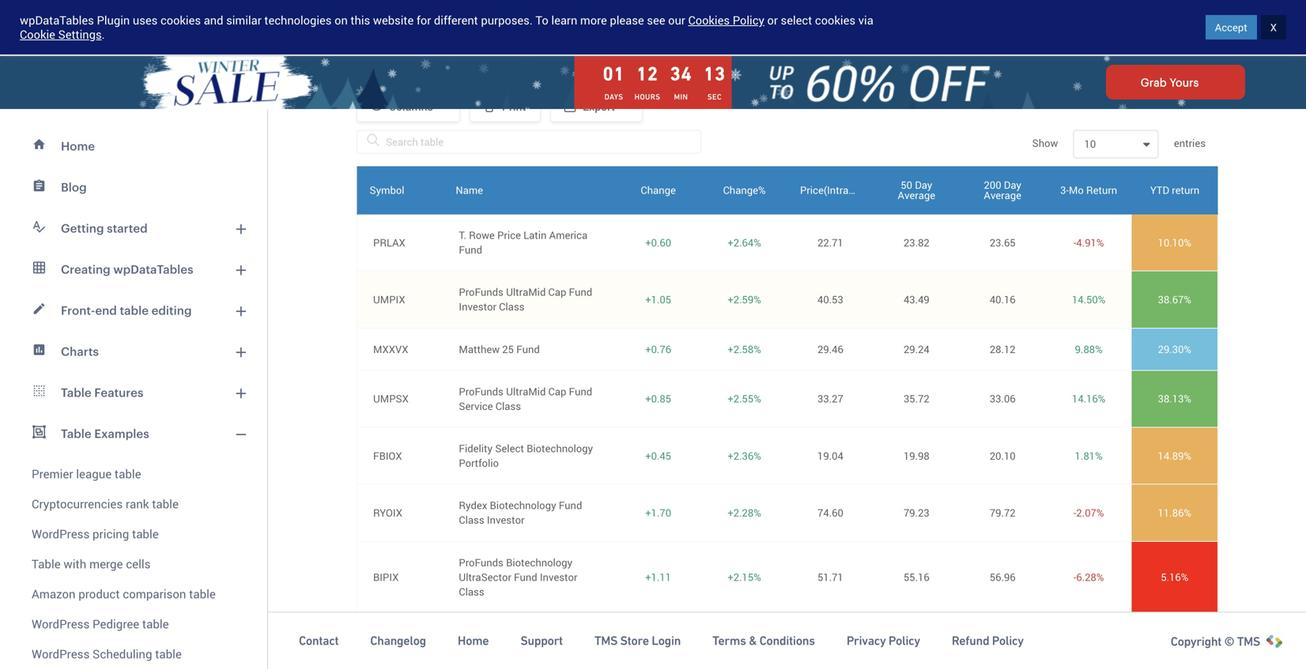 Task type: describe. For each thing, give the bounding box(es) containing it.
price(intraday): activate to sort column ascending element
[[788, 166, 874, 214]]

wpdatatables - tables and charts manager wordpress plugin image
[[16, 13, 167, 42]]

different
[[434, 12, 478, 28]]

service for profunds biotechnology ultrasector fund service class
[[540, 642, 574, 657]]

wordpress for wordpress scheduling table
[[32, 647, 90, 663]]

wordpress for wordpress pricing table
[[32, 526, 90, 543]]

20.10
[[990, 449, 1016, 463]]

ytd
[[1151, 183, 1170, 197]]

store
[[621, 634, 649, 649]]

contact
[[299, 634, 339, 649]]

prlax
[[373, 236, 406, 250]]

ultramid for service
[[506, 385, 546, 399]]

table features
[[61, 386, 144, 400]]

price(intraday)
[[800, 183, 869, 197]]

19.04
[[818, 449, 844, 463]]

0.45
[[651, 449, 672, 463]]

44.60
[[990, 642, 1016, 657]]

purposes.
[[481, 12, 533, 28]]

scheduling
[[93, 647, 152, 663]]

premier league table link
[[9, 455, 258, 490]]

profunds for profunds ultramid cap fund investor class
[[459, 285, 504, 299]]

columns
[[389, 99, 433, 114]]

2.14
[[734, 642, 754, 657]]

2.64
[[734, 236, 754, 250]]

cap for profunds ultramid cap fund service class
[[549, 385, 567, 399]]

front-end table editing
[[61, 304, 192, 318]]

ultrasector for profunds biotechnology ultrasector fund service class
[[459, 642, 512, 657]]

policy for privacy policy
[[889, 634, 921, 649]]

front-end table editing link
[[9, 290, 258, 331]]

3-mo return: activate to sort column ascending element
[[1046, 166, 1132, 214]]

50
[[901, 178, 913, 192]]

america
[[549, 228, 588, 242]]

-4.91
[[1074, 236, 1097, 250]]

name: activate to sort column ascending element
[[443, 166, 615, 214]]

tms store login
[[595, 634, 681, 649]]

privacy policy link
[[847, 634, 921, 649]]

2.59
[[734, 293, 754, 307]]

51.71
[[818, 571, 844, 585]]

premier
[[32, 466, 73, 482]]

50 day average: activate to sort column ascending element
[[874, 166, 960, 214]]

matthew
[[459, 342, 500, 357]]

accept button
[[1206, 15, 1257, 40]]

1.81
[[1075, 449, 1095, 463]]

cookie settings button
[[20, 26, 102, 42]]

t. rowe price latin america fund
[[459, 228, 588, 257]]

change
[[641, 183, 676, 197]]

table for pedigree
[[142, 617, 169, 633]]

23.65
[[990, 236, 1016, 250]]

change: activate to sort column ascending element
[[615, 166, 702, 214]]

1 cookies from the left
[[161, 12, 201, 28]]

profunds ultramid cap fund service class
[[459, 385, 593, 414]]

via
[[859, 12, 874, 28]]

change%
[[723, 183, 766, 197]]

yours
[[1170, 76, 1199, 89]]

and
[[204, 12, 223, 28]]

x button
[[1261, 15, 1287, 40]]

matthew 25 fund
[[459, 342, 540, 357]]

table for table with merge cells
[[32, 556, 61, 573]]

accept
[[1215, 20, 1248, 34]]

bipix
[[373, 571, 399, 585]]

terms & conditions link
[[713, 634, 815, 649]]

grab
[[1141, 76, 1167, 89]]

get started
[[1189, 20, 1246, 35]]

- for 6.28
[[1074, 571, 1077, 585]]

login
[[652, 634, 681, 649]]

refund policy link
[[952, 634, 1024, 649]]

blog
[[61, 180, 87, 194]]

14.89
[[1158, 449, 1184, 463]]

plugin
[[97, 12, 130, 28]]

5.16
[[1161, 571, 1181, 585]]

200 day average: activate to sort column ascending element
[[960, 166, 1046, 214]]

table for rank
[[152, 496, 179, 513]]

clear filters button
[[357, 34, 437, 65]]

class for profunds ultramid cap fund investor class
[[499, 300, 525, 314]]

10 button
[[1085, 131, 1148, 158]]

day for 200 day average
[[1004, 178, 1022, 192]]

tms store login link
[[595, 634, 681, 649]]

wordpress scheduling table
[[32, 647, 182, 663]]

79.72
[[990, 506, 1016, 520]]

profunds for profunds ultramid cap fund service class
[[459, 385, 504, 399]]

0 horizontal spatial home
[[61, 139, 95, 153]]

fidelity
[[459, 442, 493, 456]]

wordpress pricing table
[[32, 526, 159, 543]]

fund inside profunds ultramid cap fund service class
[[569, 385, 593, 399]]

1.05
[[651, 293, 672, 307]]

get
[[1189, 20, 1206, 35]]

table examples
[[61, 427, 149, 441]]

01
[[603, 63, 625, 85]]

with
[[64, 556, 86, 573]]

conditions
[[760, 634, 815, 649]]

- for 4.91
[[1074, 236, 1077, 250]]

profunds ultramid cap fund investor class
[[459, 285, 593, 314]]

fund inside the profunds ultramid cap fund investor class
[[569, 285, 593, 299]]

1 horizontal spatial tms
[[1238, 635, 1261, 649]]

columns button
[[357, 91, 460, 122]]

biotechnology inside fidelity select biotechnology portfolio
[[527, 442, 593, 456]]

mxxvx
[[373, 342, 409, 357]]

day for 50 day average
[[915, 178, 933, 192]]

settings
[[58, 26, 102, 42]]

4.91
[[1077, 236, 1097, 250]]

tms inside tms store login link
[[595, 634, 618, 649]]

0.60
[[651, 236, 672, 250]]

ultramid for investor
[[506, 285, 546, 299]]

40.53
[[818, 293, 844, 307]]

55.16
[[904, 571, 930, 585]]

entries
[[1172, 136, 1206, 150]]

features
[[94, 386, 144, 400]]

wpdatatables plugin uses cookies and similar technologies on this website for different purposes. to learn more please see our cookies policy or select cookies via cookie settings .
[[20, 12, 874, 42]]

learn
[[552, 12, 578, 28]]

1.11
[[651, 571, 672, 585]]

mo
[[1069, 183, 1084, 197]]

show
[[1033, 136, 1061, 150]]

average for 50
[[898, 188, 936, 202]]

2.28
[[734, 506, 754, 520]]

class for profunds ultramid cap fund service class
[[496, 399, 521, 414]]

symbol: activate to sort column ascending element
[[357, 166, 443, 214]]

examples
[[94, 427, 149, 441]]

biotechnology for profunds biotechnology ultrasector fund service class
[[506, 628, 573, 642]]



Task type: locate. For each thing, give the bounding box(es) containing it.
ultrasector inside profunds biotechnology ultrasector fund investor class
[[459, 571, 512, 585]]

wordpress up with
[[32, 526, 90, 543]]

change%: activate to sort column ascending element
[[702, 166, 788, 214]]

class inside profunds biotechnology ultrasector fund service class
[[459, 657, 485, 670]]

0 horizontal spatial wpdatatables
[[20, 12, 94, 28]]

table for table examples
[[61, 427, 91, 441]]

0 vertical spatial table
[[61, 386, 91, 400]]

cookie
[[20, 26, 55, 42]]

grab yours
[[1141, 76, 1199, 89]]

class inside profunds ultramid cap fund service class
[[496, 399, 521, 414]]

biotechnology for rydex biotechnology fund class investor
[[490, 499, 556, 513]]

29.24
[[904, 342, 930, 357]]

2 - from the top
[[1074, 506, 1077, 520]]

tms left store
[[595, 634, 618, 649]]

2 average from the left
[[984, 188, 1022, 202]]

profunds left support link
[[459, 628, 504, 642]]

tms
[[595, 634, 618, 649], [1238, 635, 1261, 649]]

average up 23.65
[[984, 188, 1022, 202]]

biotechnology down fidelity select biotechnology portfolio
[[490, 499, 556, 513]]

0 horizontal spatial average
[[898, 188, 936, 202]]

investor for profunds biotechnology ultrasector fund investor class
[[540, 571, 578, 585]]

- down -2.07
[[1074, 571, 1077, 585]]

creating
[[61, 263, 111, 276]]

- for 2.07
[[1074, 506, 1077, 520]]

biotechnology for profunds biotechnology ultrasector fund investor class
[[506, 556, 573, 570]]

1 vertical spatial table
[[61, 427, 91, 441]]

1 ultrasector from the top
[[459, 571, 512, 585]]

ultramid inside the profunds ultramid cap fund investor class
[[506, 285, 546, 299]]

2 horizontal spatial policy
[[992, 634, 1024, 649]]

- down mo at the top
[[1074, 236, 1077, 250]]

fund inside profunds biotechnology ultrasector fund investor class
[[514, 571, 538, 585]]

service inside profunds biotechnology ultrasector fund service class
[[540, 642, 574, 657]]

class for profunds biotechnology ultrasector fund investor class
[[459, 585, 485, 599]]

getting
[[61, 221, 104, 235]]

umpsx
[[373, 392, 409, 406]]

1 horizontal spatial average
[[984, 188, 1022, 202]]

table down comparison
[[142, 617, 169, 633]]

profunds
[[459, 285, 504, 299], [459, 385, 504, 399], [459, 556, 504, 570], [459, 628, 504, 642]]

0 vertical spatial -
[[1074, 236, 1077, 250]]

home link left support link
[[458, 634, 489, 649]]

policy
[[733, 12, 765, 28], [889, 634, 921, 649], [992, 634, 1024, 649]]

profunds down rydex
[[459, 556, 504, 570]]

0 horizontal spatial tms
[[595, 634, 618, 649]]

biotechnology right 'select'
[[527, 442, 593, 456]]

2 vertical spatial table
[[32, 556, 61, 573]]

0 vertical spatial cap
[[549, 285, 567, 299]]

refund policy
[[952, 634, 1024, 649]]

2 ultramid from the top
[[506, 385, 546, 399]]

1 vertical spatial investor
[[487, 513, 525, 528]]

policy inside "link"
[[992, 634, 1024, 649]]

policy right refund at the bottom of the page
[[992, 634, 1024, 649]]

ultramid down t. rowe price latin america fund
[[506, 285, 546, 299]]

cap up fidelity select biotechnology portfolio
[[549, 385, 567, 399]]

table right comparison
[[189, 586, 216, 603]]

table right the rank
[[152, 496, 179, 513]]

1.70
[[651, 506, 672, 520]]

class inside profunds biotechnology ultrasector fund investor class
[[459, 585, 485, 599]]

bipsx
[[373, 642, 402, 657]]

investor inside the profunds ultramid cap fund investor class
[[459, 300, 497, 314]]

42.94
[[904, 642, 930, 657]]

fund inside rydex biotechnology fund class investor
[[559, 499, 582, 513]]

1 horizontal spatial policy
[[889, 634, 921, 649]]

1 cap from the top
[[549, 285, 567, 299]]

200 day average
[[984, 178, 1022, 202]]

day inside 200 day average
[[1004, 178, 1022, 192]]

cap inside the profunds ultramid cap fund investor class
[[549, 285, 567, 299]]

ytd return: activate to sort column ascending element
[[1132, 166, 1218, 214]]

print
[[502, 99, 526, 114]]

2 vertical spatial -
[[1074, 571, 1077, 585]]

class
[[499, 300, 525, 314], [496, 399, 521, 414], [459, 513, 485, 528], [459, 585, 485, 599], [459, 657, 485, 670]]

average up 23.82
[[898, 188, 936, 202]]

started
[[1209, 20, 1246, 35]]

service inside profunds ultramid cap fund service class
[[459, 399, 493, 414]]

fund inside profunds biotechnology ultrasector fund service class
[[514, 642, 538, 657]]

table up premier league table
[[61, 427, 91, 441]]

0 vertical spatial service
[[459, 399, 493, 414]]

3 wordpress from the top
[[32, 647, 90, 663]]

fbiox
[[373, 449, 402, 463]]

40.16
[[990, 293, 1016, 307]]

policy inside wpdatatables plugin uses cookies and similar technologies on this website for different purposes. to learn more please see our cookies policy or select cookies via cookie settings .
[[733, 12, 765, 28]]

rydex
[[459, 499, 487, 513]]

1 vertical spatial service
[[540, 642, 574, 657]]

getting started link
[[9, 208, 258, 249]]

see
[[647, 12, 666, 28]]

table up cryptocurrencies rank table "link"
[[115, 466, 141, 482]]

0 horizontal spatial day
[[915, 178, 933, 192]]

similar
[[226, 12, 262, 28]]

class inside the profunds ultramid cap fund investor class
[[499, 300, 525, 314]]

blog link
[[9, 167, 258, 208]]

fund inside t. rowe price latin america fund
[[459, 243, 482, 257]]

clear
[[367, 42, 393, 57]]

table for table features
[[61, 386, 91, 400]]

this
[[351, 12, 370, 28]]

ultramid
[[506, 285, 546, 299], [506, 385, 546, 399]]

contact link
[[299, 634, 339, 649]]

table for league
[[115, 466, 141, 482]]

ultrasector down rydex
[[459, 571, 512, 585]]

home link up blog
[[9, 126, 258, 167]]

profunds inside profunds biotechnology ultrasector fund service class
[[459, 628, 504, 642]]

12
[[637, 63, 659, 85]]

on
[[335, 12, 348, 28]]

table left with
[[32, 556, 61, 573]]

2 cap from the top
[[549, 385, 567, 399]]

ultramid down 25
[[506, 385, 546, 399]]

comparison
[[123, 586, 186, 603]]

1 vertical spatial home link
[[458, 634, 489, 649]]

1 horizontal spatial day
[[1004, 178, 1022, 192]]

cookies left and
[[161, 12, 201, 28]]

editing
[[152, 304, 192, 318]]

table up "cells"
[[132, 526, 159, 543]]

x
[[1271, 20, 1277, 34]]

ultramid inside profunds ultramid cap fund service class
[[506, 385, 546, 399]]

0 horizontal spatial home link
[[9, 126, 258, 167]]

creating wpdatatables
[[61, 263, 193, 276]]

3 - from the top
[[1074, 571, 1077, 585]]

average
[[898, 188, 936, 202], [984, 188, 1022, 202]]

cryptocurrencies
[[32, 496, 123, 513]]

table with merge cells
[[32, 556, 151, 573]]

Search table search field
[[357, 130, 702, 154]]

amazon product comparison table
[[32, 586, 216, 603]]

started
[[107, 221, 148, 235]]

day
[[915, 178, 933, 192], [1004, 178, 1022, 192]]

return
[[1172, 183, 1200, 197]]

home up blog
[[61, 139, 95, 153]]

investor up support
[[540, 571, 578, 585]]

premier league table
[[32, 466, 141, 482]]

table down charts
[[61, 386, 91, 400]]

biotechnology inside profunds biotechnology ultrasector fund service class
[[506, 628, 573, 642]]

table down wordpress pedigree table link
[[155, 647, 182, 663]]

investor inside rydex biotechnology fund class investor
[[487, 513, 525, 528]]

table
[[61, 386, 91, 400], [61, 427, 91, 441], [32, 556, 61, 573]]

profunds inside profunds biotechnology ultrasector fund investor class
[[459, 556, 504, 570]]

cookies
[[161, 12, 201, 28], [815, 12, 856, 28]]

support
[[521, 634, 563, 649]]

1 vertical spatial ultrasector
[[459, 642, 512, 657]]

copyright © tms
[[1171, 635, 1261, 649]]

service up fidelity
[[459, 399, 493, 414]]

1 day from the left
[[915, 178, 933, 192]]

cap down the america
[[549, 285, 567, 299]]

profunds down matthew
[[459, 385, 504, 399]]

3-mo return
[[1061, 183, 1118, 197]]

wordpress scheduling table link
[[9, 640, 258, 670]]

2 vertical spatial wordpress
[[32, 647, 90, 663]]

profunds inside profunds ultramid cap fund service class
[[459, 385, 504, 399]]

2.15
[[734, 571, 754, 585]]

day right 50
[[915, 178, 933, 192]]

1 profunds from the top
[[459, 285, 504, 299]]

1 average from the left
[[898, 188, 936, 202]]

wordpress for wordpress pedigree table
[[32, 617, 90, 633]]

cookies
[[688, 12, 730, 28]]

charts link
[[9, 331, 258, 373]]

wordpress pedigree table link
[[9, 610, 258, 640]]

0 vertical spatial home link
[[9, 126, 258, 167]]

0 vertical spatial wpdatatables
[[20, 12, 94, 28]]

biotechnology down rydex biotechnology fund class investor
[[506, 556, 573, 570]]

to
[[536, 12, 549, 28]]

Search form search field
[[333, 17, 863, 38]]

2 day from the left
[[1004, 178, 1022, 192]]

investor down rydex
[[487, 513, 525, 528]]

home left support link
[[458, 634, 489, 649]]

6.28
[[1077, 571, 1097, 585]]

class for profunds biotechnology ultrasector fund service class
[[459, 657, 485, 670]]

investor
[[459, 300, 497, 314], [487, 513, 525, 528], [540, 571, 578, 585]]

biotechnology inside profunds biotechnology ultrasector fund investor class
[[506, 556, 573, 570]]

average for 200
[[984, 188, 1022, 202]]

4 profunds from the top
[[459, 628, 504, 642]]

22.71
[[818, 236, 844, 250]]

33.27
[[818, 392, 844, 406]]

- down 1.81
[[1074, 506, 1077, 520]]

1 vertical spatial -
[[1074, 506, 1077, 520]]

0.85
[[651, 392, 672, 406]]

2 cookies from the left
[[815, 12, 856, 28]]

wordpress down wordpress pedigree table
[[32, 647, 90, 663]]

0 vertical spatial wordpress
[[32, 526, 90, 543]]

biotechnology down profunds biotechnology ultrasector fund investor class
[[506, 628, 573, 642]]

policy for refund policy
[[992, 634, 1024, 649]]

1 vertical spatial cap
[[549, 385, 567, 399]]

technologies
[[264, 12, 332, 28]]

1 horizontal spatial cookies
[[815, 12, 856, 28]]

1 - from the top
[[1074, 236, 1077, 250]]

website
[[373, 12, 414, 28]]

service for profunds ultramid cap fund service class
[[459, 399, 493, 414]]

profunds for profunds biotechnology ultrasector fund service class
[[459, 628, 504, 642]]

1 vertical spatial wpdatatables
[[113, 263, 193, 276]]

investor for rydex biotechnology fund class investor
[[487, 513, 525, 528]]

service left store
[[540, 642, 574, 657]]

service
[[459, 399, 493, 414], [540, 642, 574, 657]]

ultrasector for profunds biotechnology ultrasector fund investor class
[[459, 571, 512, 585]]

more
[[580, 12, 607, 28]]

table for scheduling
[[155, 647, 182, 663]]

biotechnology inside rydex biotechnology fund class investor
[[490, 499, 556, 513]]

cap inside profunds ultramid cap fund service class
[[549, 385, 567, 399]]

table features link
[[9, 373, 258, 414]]

table for pricing
[[132, 526, 159, 543]]

1 horizontal spatial wpdatatables
[[113, 263, 193, 276]]

33.06
[[990, 392, 1016, 406]]

2 profunds from the top
[[459, 385, 504, 399]]

19.98
[[904, 449, 930, 463]]

ultrasector left support link
[[459, 642, 512, 657]]

amazon
[[32, 586, 76, 603]]

wordpress down amazon
[[32, 617, 90, 633]]

class inside rydex biotechnology fund class investor
[[459, 513, 485, 528]]

1 horizontal spatial home link
[[458, 634, 489, 649]]

0 horizontal spatial service
[[459, 399, 493, 414]]

profunds inside the profunds ultramid cap fund investor class
[[459, 285, 504, 299]]

investor inside profunds biotechnology ultrasector fund investor class
[[540, 571, 578, 585]]

day right 200
[[1004, 178, 1022, 192]]

ultrasector inside profunds biotechnology ultrasector fund service class
[[459, 642, 512, 657]]

0 vertical spatial home
[[61, 139, 95, 153]]

wpdatatables inside wpdatatables plugin uses cookies and similar technologies on this website for different purposes. to learn more please see our cookies policy or select cookies via cookie settings .
[[20, 12, 94, 28]]

2 vertical spatial investor
[[540, 571, 578, 585]]

tms right ©
[[1238, 635, 1261, 649]]

table inside "link"
[[152, 496, 179, 513]]

2 wordpress from the top
[[32, 617, 90, 633]]

0 horizontal spatial policy
[[733, 12, 765, 28]]

0 vertical spatial ultrasector
[[459, 571, 512, 585]]

portfolio
[[459, 456, 499, 471]]

wpdatatables up the editing
[[113, 263, 193, 276]]

latin
[[524, 228, 547, 242]]

export button
[[550, 91, 643, 122]]

day inside the 50 day average
[[915, 178, 933, 192]]

1 vertical spatial home
[[458, 634, 489, 649]]

profunds biotechnology ultrasector fund investor class
[[459, 556, 578, 599]]

grab yours link
[[1106, 65, 1246, 100]]

table right "end"
[[120, 304, 149, 318]]

policy right privacy
[[889, 634, 921, 649]]

cookies left via
[[815, 12, 856, 28]]

1 vertical spatial ultramid
[[506, 385, 546, 399]]

profunds for profunds biotechnology ultrasector fund investor class
[[459, 556, 504, 570]]

3 profunds from the top
[[459, 556, 504, 570]]

investor up matthew
[[459, 300, 497, 314]]

investor for profunds ultramid cap fund investor class
[[459, 300, 497, 314]]

0 vertical spatial investor
[[459, 300, 497, 314]]

29.46
[[818, 342, 844, 357]]

35.72
[[904, 392, 930, 406]]

0 vertical spatial ultramid
[[506, 285, 546, 299]]

product
[[79, 586, 120, 603]]

print button
[[470, 91, 541, 122]]

1 horizontal spatial service
[[540, 642, 574, 657]]

creating wpdatatables link
[[9, 249, 258, 290]]

policy left "or"
[[733, 12, 765, 28]]

table for end
[[120, 304, 149, 318]]

wpdatatables left .
[[20, 12, 94, 28]]

0 horizontal spatial cookies
[[161, 12, 201, 28]]

privacy
[[847, 634, 886, 649]]

profunds down rowe
[[459, 285, 504, 299]]

cryptocurrencies rank table
[[32, 496, 179, 513]]

rank
[[126, 496, 149, 513]]

return
[[1087, 183, 1118, 197]]

1 vertical spatial wordpress
[[32, 617, 90, 633]]

1 ultramid from the top
[[506, 285, 546, 299]]

2 ultrasector from the top
[[459, 642, 512, 657]]

1 horizontal spatial home
[[458, 634, 489, 649]]

cap for profunds ultramid cap fund investor class
[[549, 285, 567, 299]]

2.07
[[1077, 506, 1097, 520]]

home link
[[9, 126, 258, 167], [458, 634, 489, 649]]

1 wordpress from the top
[[32, 526, 90, 543]]



Task type: vqa. For each thing, say whether or not it's contained in the screenshot.


